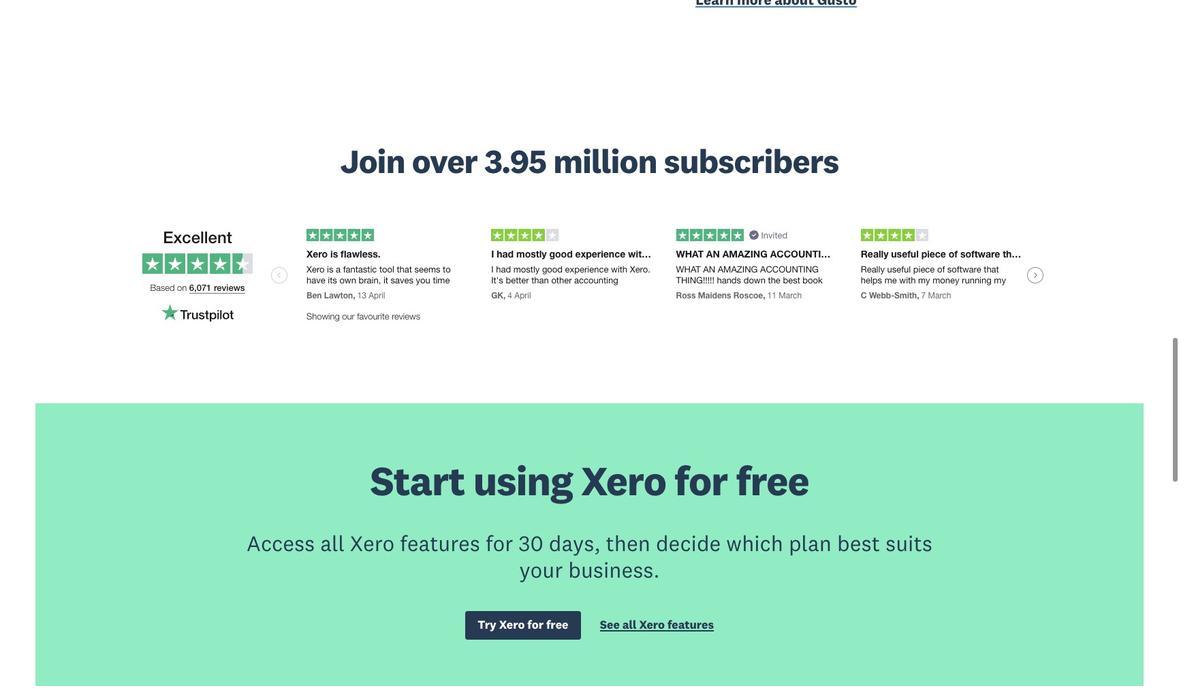 Task type: vqa. For each thing, say whether or not it's contained in the screenshot.
bottom the features
yes



Task type: describe. For each thing, give the bounding box(es) containing it.
free inside try xero for free link
[[546, 617, 568, 632]]

2 vertical spatial for
[[528, 617, 544, 632]]

xero inside try xero for free link
[[499, 617, 525, 632]]

join over 3.95 million subscribers
[[340, 141, 839, 182]]

plan
[[789, 529, 832, 557]]

days,
[[549, 529, 601, 557]]

start using xero for free
[[370, 455, 809, 506]]

see all xero features link
[[600, 617, 714, 636]]

suits
[[886, 529, 933, 557]]

0 vertical spatial free
[[736, 455, 809, 506]]

all for see
[[623, 617, 637, 632]]

join
[[340, 141, 405, 182]]

start
[[370, 455, 465, 506]]

over
[[412, 141, 478, 182]]

xero for start
[[581, 455, 666, 506]]

business.
[[568, 556, 660, 583]]

features for see
[[668, 617, 714, 632]]

access
[[247, 529, 315, 557]]

all for access
[[320, 529, 345, 557]]

xero for see
[[639, 617, 665, 632]]

using
[[473, 455, 573, 506]]



Task type: locate. For each thing, give the bounding box(es) containing it.
1 horizontal spatial free
[[736, 455, 809, 506]]

for left 30
[[486, 529, 513, 557]]

xero and gusto brands image
[[130, 0, 578, 7]]

1 horizontal spatial features
[[668, 617, 714, 632]]

for right 'try'
[[528, 617, 544, 632]]

your
[[519, 556, 563, 583]]

subscribers
[[664, 141, 839, 182]]

see
[[600, 617, 620, 632]]

best
[[837, 529, 880, 557]]

decide
[[656, 529, 721, 557]]

xero for access
[[350, 529, 395, 557]]

then
[[606, 529, 651, 557]]

free
[[736, 455, 809, 506], [546, 617, 568, 632]]

1 horizontal spatial for
[[528, 617, 544, 632]]

0 horizontal spatial for
[[486, 529, 513, 557]]

xero inside the access all xero features for 30 days, then decide which plan best suits your business.
[[350, 529, 395, 557]]

all
[[320, 529, 345, 557], [623, 617, 637, 632]]

30
[[519, 529, 544, 557]]

xero inside see all xero features link
[[639, 617, 665, 632]]

see all xero features
[[600, 617, 714, 632]]

which
[[726, 529, 783, 557]]

features for access
[[400, 529, 480, 557]]

0 vertical spatial for
[[675, 455, 728, 506]]

0 horizontal spatial all
[[320, 529, 345, 557]]

0 horizontal spatial features
[[400, 529, 480, 557]]

features
[[400, 529, 480, 557], [668, 617, 714, 632]]

features inside the access all xero features for 30 days, then decide which plan best suits your business.
[[400, 529, 480, 557]]

all right see
[[623, 617, 637, 632]]

3.95
[[484, 141, 547, 182]]

0 horizontal spatial free
[[546, 617, 568, 632]]

access all xero features for 30 days, then decide which plan best suits your business.
[[247, 529, 933, 583]]

0 vertical spatial all
[[320, 529, 345, 557]]

1 vertical spatial all
[[623, 617, 637, 632]]

for inside the access all xero features for 30 days, then decide which plan best suits your business.
[[486, 529, 513, 557]]

try xero for free
[[478, 617, 568, 632]]

free left see
[[546, 617, 568, 632]]

1 vertical spatial features
[[668, 617, 714, 632]]

all inside the access all xero features for 30 days, then decide which plan best suits your business.
[[320, 529, 345, 557]]

for
[[675, 455, 728, 506], [486, 529, 513, 557], [528, 617, 544, 632]]

0 vertical spatial features
[[400, 529, 480, 557]]

million
[[553, 141, 657, 182]]

xero
[[581, 455, 666, 506], [350, 529, 395, 557], [499, 617, 525, 632], [639, 617, 665, 632]]

1 vertical spatial for
[[486, 529, 513, 557]]

for up decide on the bottom of the page
[[675, 455, 728, 506]]

1 horizontal spatial all
[[623, 617, 637, 632]]

1 vertical spatial free
[[546, 617, 568, 632]]

all right access
[[320, 529, 345, 557]]

2 horizontal spatial for
[[675, 455, 728, 506]]

try
[[478, 617, 497, 632]]

free up which
[[736, 455, 809, 506]]

try xero for free link
[[465, 611, 581, 639]]



